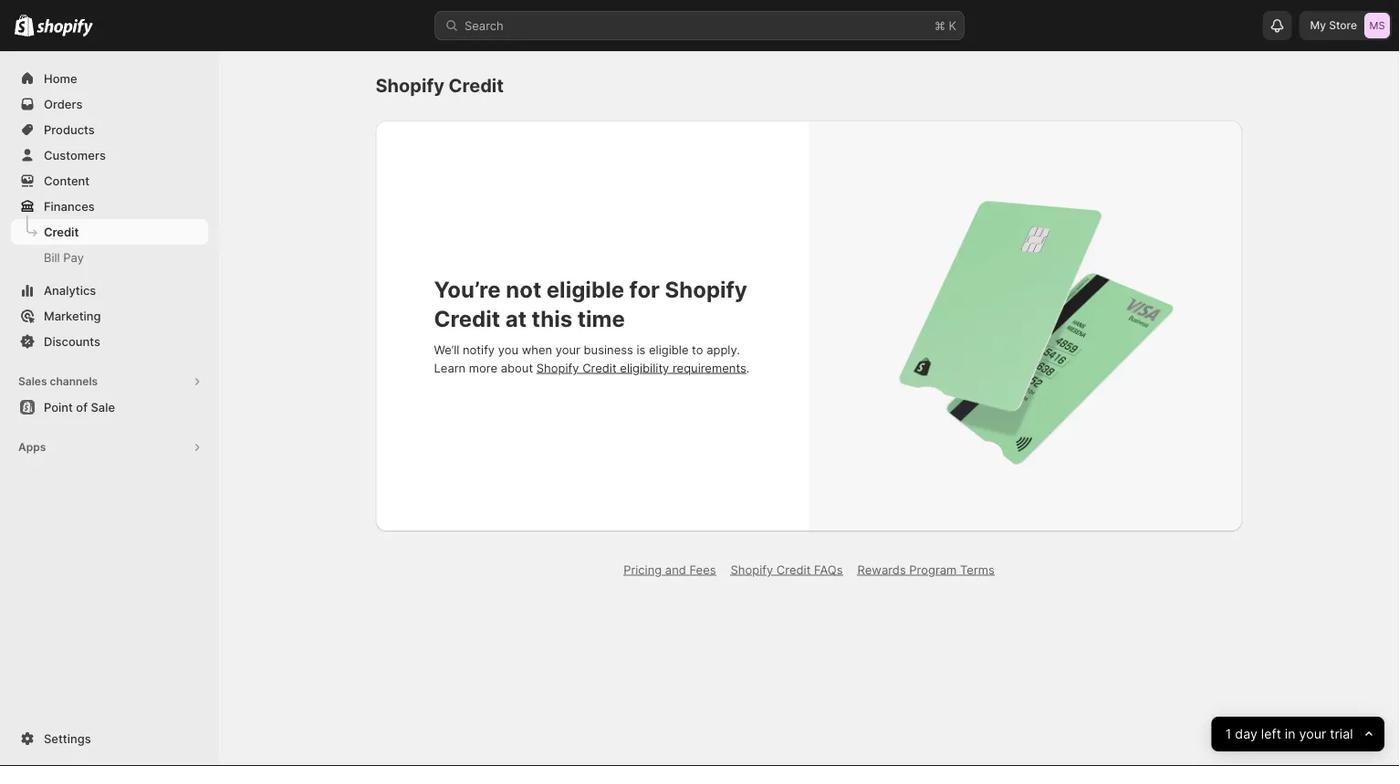 Task type: vqa. For each thing, say whether or not it's contained in the screenshot.
Marketing
yes



Task type: describe. For each thing, give the bounding box(es) containing it.
program
[[910, 562, 957, 577]]

⌘ k
[[935, 18, 957, 32]]

1 day left in your trial
[[1226, 726, 1354, 742]]

apps button
[[11, 435, 208, 460]]

customers link
[[11, 142, 208, 168]]

at
[[506, 305, 527, 332]]

shopify image
[[15, 14, 34, 36]]

in
[[1286, 726, 1296, 742]]

finances link
[[11, 194, 208, 219]]

you
[[498, 342, 519, 357]]

content link
[[11, 168, 208, 194]]

for
[[630, 276, 660, 303]]

terms
[[961, 562, 995, 577]]

products
[[44, 122, 95, 137]]

business
[[584, 342, 634, 357]]

finances
[[44, 199, 95, 213]]

of
[[76, 400, 88, 414]]

shopify for shopify credit faqs
[[731, 562, 774, 577]]

your for in
[[1300, 726, 1327, 742]]

you're
[[434, 276, 501, 303]]

k
[[949, 18, 957, 32]]

my store image
[[1365, 13, 1391, 38]]

discounts
[[44, 334, 100, 348]]

left
[[1262, 726, 1282, 742]]

point
[[44, 400, 73, 414]]

products link
[[11, 117, 208, 142]]

credit for shopify credit eligibility requirements .
[[583, 361, 617, 375]]

point of sale
[[44, 400, 115, 414]]

1 day left in your trial button
[[1212, 717, 1385, 751]]

analytics
[[44, 283, 96, 297]]

bill pay
[[44, 250, 84, 264]]

shopify credit faqs link
[[731, 562, 843, 577]]

eligible inside you're not eligible for shopify credit at this time
[[547, 276, 625, 303]]

pricing and fees button
[[613, 557, 727, 583]]

fees
[[690, 562, 716, 577]]

is
[[637, 342, 646, 357]]

sales channels
[[18, 375, 98, 388]]

credit for shopify credit
[[449, 74, 504, 97]]

your for when
[[556, 342, 581, 357]]

shopify credit eligibility requirements link
[[537, 361, 747, 375]]

more
[[469, 361, 498, 375]]

search
[[465, 18, 504, 32]]

credit inside you're not eligible for shopify credit at this time
[[434, 305, 501, 332]]

credit for shopify credit faqs
[[777, 562, 811, 577]]

customers
[[44, 148, 106, 162]]

time
[[578, 305, 625, 332]]

analytics link
[[11, 278, 208, 303]]

apps
[[18, 441, 46, 454]]



Task type: locate. For each thing, give the bounding box(es) containing it.
shopify for shopify credit eligibility requirements .
[[537, 361, 579, 375]]

content
[[44, 173, 90, 188]]

point of sale link
[[11, 394, 208, 420]]

to
[[692, 342, 704, 357]]

eligible
[[547, 276, 625, 303], [649, 342, 689, 357]]

when
[[522, 342, 553, 357]]

pricing
[[624, 562, 662, 577]]

home link
[[11, 66, 208, 91]]

this
[[532, 305, 573, 332]]

credit left faqs
[[777, 562, 811, 577]]

store
[[1330, 19, 1358, 32]]

0 vertical spatial your
[[556, 342, 581, 357]]

rewards
[[858, 562, 906, 577]]

learn
[[434, 361, 466, 375]]

settings
[[44, 731, 91, 746]]

my
[[1311, 19, 1327, 32]]

and
[[665, 562, 686, 577]]

channels
[[50, 375, 98, 388]]

credit
[[449, 74, 504, 97], [44, 225, 79, 239], [434, 305, 501, 332], [583, 361, 617, 375], [777, 562, 811, 577]]

shopify credit faqs
[[731, 562, 843, 577]]

not
[[506, 276, 542, 303]]

your inside dropdown button
[[1300, 726, 1327, 742]]

credit inside credit link
[[44, 225, 79, 239]]

settings link
[[11, 726, 208, 751]]

requirements
[[673, 361, 747, 375]]

shopify credit eligibility requirements .
[[537, 361, 750, 375]]

you're not eligible for shopify credit at this time
[[434, 276, 748, 332]]

notify
[[463, 342, 495, 357]]

my store
[[1311, 19, 1358, 32]]

credit link
[[11, 219, 208, 245]]

eligible inside we'll notify you when your business is eligible to apply. learn more about
[[649, 342, 689, 357]]

sale
[[91, 400, 115, 414]]

trial
[[1331, 726, 1354, 742]]

shopify for shopify credit
[[376, 74, 445, 97]]

shopify credit card image
[[844, 167, 1209, 485]]

orders
[[44, 97, 83, 111]]

pay
[[63, 250, 84, 264]]

1 horizontal spatial eligible
[[649, 342, 689, 357]]

we'll notify you when your business is eligible to apply. learn more about
[[434, 342, 740, 375]]

shopify inside you're not eligible for shopify credit at this time
[[665, 276, 748, 303]]

we'll
[[434, 342, 460, 357]]

eligible right is
[[649, 342, 689, 357]]

pricing and fees
[[624, 562, 716, 577]]

shopify
[[376, 74, 445, 97], [665, 276, 748, 303], [537, 361, 579, 375], [731, 562, 774, 577]]

0 horizontal spatial your
[[556, 342, 581, 357]]

point of sale button
[[0, 394, 219, 420]]

your inside we'll notify you when your business is eligible to apply. learn more about
[[556, 342, 581, 357]]

0 vertical spatial eligible
[[547, 276, 625, 303]]

.
[[747, 361, 750, 375]]

rewards program terms
[[858, 562, 995, 577]]

bill pay link
[[11, 245, 208, 270]]

shopify image
[[37, 19, 93, 37]]

sales
[[18, 375, 47, 388]]

rewards program terms link
[[858, 562, 995, 577]]

0 horizontal spatial eligible
[[547, 276, 625, 303]]

credit down you're
[[434, 305, 501, 332]]

day
[[1236, 726, 1258, 742]]

your
[[556, 342, 581, 357], [1300, 726, 1327, 742]]

1 vertical spatial your
[[1300, 726, 1327, 742]]

orders link
[[11, 91, 208, 117]]

credit up bill pay
[[44, 225, 79, 239]]

faqs
[[815, 562, 843, 577]]

sales channels button
[[11, 369, 208, 394]]

1
[[1226, 726, 1232, 742]]

1 vertical spatial eligible
[[649, 342, 689, 357]]

eligibility
[[620, 361, 670, 375]]

bill
[[44, 250, 60, 264]]

marketing link
[[11, 303, 208, 329]]

about
[[501, 361, 533, 375]]

⌘
[[935, 18, 946, 32]]

apply.
[[707, 342, 740, 357]]

credit down business
[[583, 361, 617, 375]]

credit down search
[[449, 74, 504, 97]]

marketing
[[44, 309, 101, 323]]

1 horizontal spatial your
[[1300, 726, 1327, 742]]

your right in
[[1300, 726, 1327, 742]]

shopify credit
[[376, 74, 504, 97]]

your right when
[[556, 342, 581, 357]]

home
[[44, 71, 77, 85]]

eligible up time
[[547, 276, 625, 303]]

discounts link
[[11, 329, 208, 354]]



